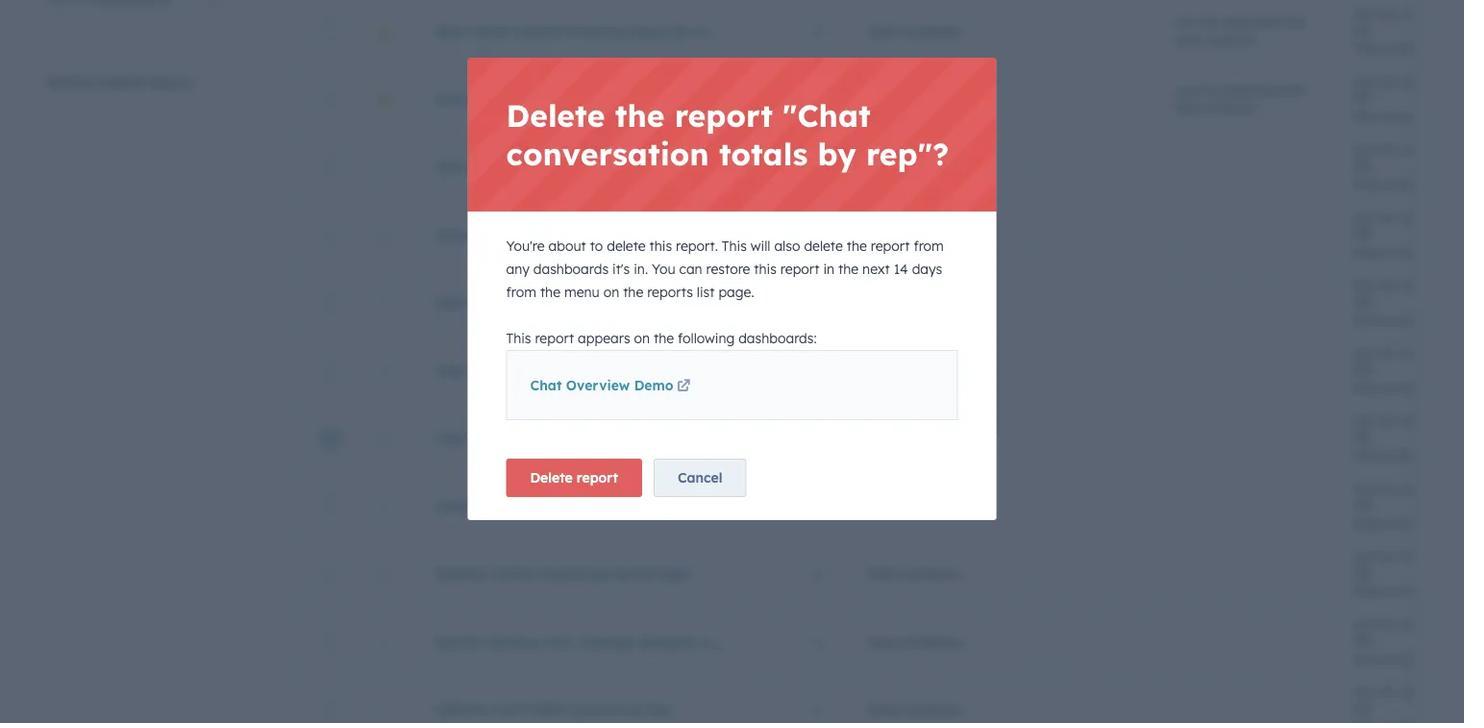 Task type: vqa. For each thing, say whether or not it's contained in the screenshot.
1st Session from the bottom
yes



Task type: locate. For each thing, give the bounding box(es) containing it.
"chat
[[783, 96, 871, 135]]

chat
[[435, 159, 467, 176], [435, 226, 467, 243], [435, 294, 467, 311], [435, 362, 467, 379], [530, 377, 562, 394], [435, 430, 467, 447]]

1 horizontal spatial reports
[[647, 284, 693, 301]]

2 vertical spatial oct 19, 2023 2:58 pm ruby anderson
[[1354, 616, 1460, 666]]

delete up in
[[804, 238, 843, 254]]

session up recently
[[516, 23, 564, 40]]

ruby
[[868, 23, 900, 40], [1176, 33, 1203, 47], [1354, 41, 1381, 56], [868, 91, 900, 108], [1176, 101, 1203, 115], [1354, 109, 1381, 124], [868, 159, 900, 176], [1354, 177, 1381, 191], [868, 226, 900, 243], [1354, 245, 1381, 259], [868, 294, 900, 311], [1354, 313, 1381, 327], [868, 362, 900, 379], [1354, 380, 1381, 395], [868, 430, 900, 447], [1354, 448, 1381, 463], [1354, 516, 1381, 530], [868, 565, 900, 582], [1354, 584, 1381, 598], [868, 633, 900, 650], [1354, 652, 1381, 666], [868, 701, 900, 718]]

menu
[[564, 284, 600, 301]]

this up restore
[[722, 238, 747, 254]]

the
[[615, 96, 665, 135], [847, 238, 867, 254], [839, 261, 859, 277], [540, 284, 561, 301], [623, 284, 644, 301], [654, 330, 674, 347]]

rep down 'dashboards:' at the right of page
[[773, 362, 795, 379]]

in.
[[634, 261, 648, 277]]

oct 19, 2023 3:05 pm ruby anderson
[[1354, 6, 1461, 56], [1176, 14, 1306, 47], [1354, 74, 1461, 124], [1176, 82, 1306, 115]]

0 vertical spatial website
[[435, 565, 489, 582]]

1 vertical spatial delete
[[530, 469, 573, 486]]

this down will at right
[[754, 261, 777, 277]]

by right created
[[650, 91, 667, 108]]

report up 14
[[871, 238, 910, 254]]

7 ruby anderson from the top
[[868, 430, 964, 447]]

chat conversation totals by rep
[[435, 430, 648, 447]]

response
[[654, 362, 714, 379]]

1 for website visit traffic sources by day
[[814, 701, 822, 718]]

sources
[[571, 701, 622, 718]]

8 1 from the top
[[814, 701, 822, 718]]

it's
[[613, 261, 630, 277]]

average
[[563, 294, 618, 311], [563, 362, 618, 379], [579, 633, 634, 650]]

3 oct 19, 2023 3:02 pm ruby anderson from the top
[[1354, 277, 1460, 327]]

type
[[661, 565, 691, 582]]

1 button for chat conversation totals by chatflow
[[814, 159, 822, 176]]

by left "chatflow"
[[605, 159, 622, 176]]

chat conversation closed totals by rep button
[[435, 226, 726, 243]]

1 horizontal spatial delete
[[804, 238, 843, 254]]

conversation down most
[[471, 159, 558, 176]]

time down the in. on the top of page
[[622, 294, 652, 311]]

3 2:58 from the top
[[1435, 616, 1460, 633]]

1 horizontal spatial time
[[718, 362, 748, 379]]

5 oct 19, 2023 3:02 pm ruby anderson from the top
[[1354, 413, 1460, 463]]

by right the view
[[850, 633, 867, 650]]

chat conversation totals by chatflow
[[435, 159, 684, 176]]

delete inside delete report button
[[530, 469, 573, 486]]

to right "about" at the top left of page
[[590, 238, 603, 254]]

1 vertical spatial from
[[506, 284, 537, 301]]

session for by
[[539, 565, 588, 582]]

totals
[[568, 23, 607, 40], [719, 135, 808, 173], [563, 159, 601, 176], [610, 226, 648, 243], [563, 430, 601, 447], [490, 498, 528, 514], [808, 633, 846, 650]]

oct 19, 2023 3:02 pm ruby anderson
[[1354, 141, 1460, 191], [1354, 209, 1460, 259], [1354, 277, 1460, 327], [1354, 345, 1460, 395], [1354, 413, 1460, 463]]

totals up chat conversation closed totals by rep button
[[563, 159, 601, 176]]

delete up chat conversation totals by chatflow
[[506, 96, 605, 135]]

to left close
[[656, 294, 670, 311]]

1 vertical spatial oct 19, 2023 2:58 pm ruby anderson
[[1354, 548, 1460, 598]]

rep
[[673, 226, 695, 243], [733, 294, 756, 311], [773, 362, 795, 379], [626, 430, 648, 447]]

4 3:02 from the top
[[1435, 345, 1460, 362]]

reports
[[149, 74, 195, 91], [647, 284, 693, 301]]

3 ruby anderson from the top
[[868, 159, 964, 176]]

1 website from the top
[[435, 565, 489, 582]]

this inside you're about to delete this report. this will also delete the report from any dashboards it's in. you can restore this report in the next 14 days from the menu on the reports list page.
[[722, 238, 747, 254]]

ruby anderson for chat conversation average first response time by rep
[[868, 362, 964, 379]]

6 ruby anderson from the top
[[868, 362, 964, 379]]

0 vertical spatial oct 19, 2023 2:58 pm ruby anderson
[[1354, 480, 1460, 530]]

oct for session bounce rate, average duration, and page view totals by source
[[1354, 616, 1376, 633]]

visitor for website
[[493, 565, 535, 582]]

0 vertical spatial this
[[650, 238, 672, 254]]

2 1 from the top
[[814, 91, 822, 108]]

4 1 from the top
[[814, 226, 822, 243]]

1 vertical spatial average
[[563, 362, 618, 379]]

report inside delete the report "chat conversation totals by rep"?
[[675, 96, 773, 135]]

totals up will at right
[[719, 135, 808, 173]]

0 vertical spatial from
[[914, 238, 944, 254]]

chat overview demo
[[530, 377, 674, 394]]

by left rep"?
[[818, 135, 857, 173]]

2 website from the top
[[435, 701, 489, 718]]

session
[[516, 23, 564, 40], [539, 565, 588, 582]]

2 delete from the left
[[804, 238, 843, 254]]

2 2:58 from the top
[[1435, 548, 1460, 565]]

delete up it's
[[607, 238, 646, 254]]

1 horizontal spatial this
[[722, 238, 747, 254]]

2 3:02 from the top
[[1435, 209, 1460, 226]]

5 1 button from the top
[[814, 565, 822, 582]]

4 1 button from the top
[[814, 226, 822, 243]]

19, for contacts most recently created by source
[[1380, 74, 1397, 90]]

2 -- from the top
[[1022, 226, 1032, 243]]

duration,
[[638, 633, 700, 650]]

you're
[[506, 238, 545, 254]]

totals inside delete the report "chat conversation totals by rep"?
[[719, 135, 808, 173]]

on inside you're about to delete this report. this will also delete the report from any dashboards it's in. you can restore this report in the next 14 days from the menu on the reports list page.
[[604, 284, 620, 301]]

on up the "first"
[[634, 330, 650, 347]]

2:58
[[1435, 480, 1460, 497], [1435, 548, 1460, 565], [1435, 616, 1460, 633], [1435, 684, 1460, 701]]

from up days
[[914, 238, 944, 254]]

day left with
[[632, 23, 657, 40]]

1 ruby anderson from the top
[[868, 23, 964, 40]]

reports down you at the top left
[[647, 284, 693, 301]]

website visitor session by device type
[[435, 565, 691, 582]]

conversation up 'session totals by country' at the bottom
[[471, 430, 558, 447]]

0 horizontal spatial to
[[590, 238, 603, 254]]

to
[[590, 238, 603, 254], [656, 294, 670, 311]]

2023 for chat conversation average time to close by rep
[[1401, 277, 1431, 294]]

oct for chat conversation average time to close by rep
[[1354, 277, 1376, 294]]

19, for chat conversation totals by rep
[[1380, 413, 1397, 429]]

pm for website visitor session by device type
[[1354, 565, 1373, 582]]

0 horizontal spatial time
[[622, 294, 652, 311]]

pm for chat conversation totals by rep
[[1354, 429, 1373, 446]]

this
[[722, 238, 747, 254], [506, 330, 531, 347]]

1 button for session bounce rate, average duration, and page view totals by source
[[814, 633, 822, 650]]

in
[[824, 261, 835, 277]]

oct for chat conversation closed totals by rep
[[1354, 209, 1376, 226]]

1
[[814, 23, 822, 40], [814, 91, 822, 108], [814, 159, 822, 176], [814, 226, 822, 243], [814, 430, 822, 447], [814, 565, 822, 582], [814, 633, 822, 650], [814, 701, 822, 718]]

oct 19, 2023 2:58 pm
[[1354, 684, 1460, 717]]

--
[[1022, 159, 1032, 176], [1022, 226, 1032, 243], [1022, 565, 1032, 582]]

session
[[435, 498, 486, 514], [435, 633, 486, 650]]

1 vertical spatial session
[[539, 565, 588, 582]]

reports inside button
[[149, 74, 195, 91]]

oct
[[1354, 6, 1376, 23], [1176, 14, 1198, 31], [1354, 74, 1376, 90], [1176, 82, 1198, 99], [1354, 141, 1376, 158], [1354, 209, 1376, 226], [1354, 277, 1376, 294], [1354, 345, 1376, 362], [1354, 413, 1376, 429], [1354, 480, 1376, 497], [1354, 548, 1376, 565], [1354, 616, 1376, 633], [1354, 684, 1376, 701]]

5 ruby anderson from the top
[[868, 294, 964, 311]]

oct for website visitor session by device type
[[1354, 548, 1376, 565]]

by right sources
[[626, 701, 643, 718]]

1 vertical spatial source
[[671, 91, 715, 108]]

14
[[894, 261, 909, 277]]

0 horizontal spatial delete
[[607, 238, 646, 254]]

2 ruby anderson from the top
[[868, 91, 964, 108]]

oct 19, 2023 3:02 pm ruby anderson for rep
[[1354, 209, 1460, 259]]

visitor up the bounce at the bottom left of the page
[[493, 565, 535, 582]]

conversation inside delete the report "chat conversation totals by rep"?
[[506, 135, 709, 173]]

6 1 from the top
[[814, 565, 822, 582]]

conversation up the chat conversation totals by rep
[[471, 362, 558, 379]]

3 1 from the top
[[814, 159, 822, 176]]

0 vertical spatial this
[[722, 238, 747, 254]]

ruby anderson for chat conversation closed totals by rep
[[868, 226, 964, 243]]

this down any
[[506, 330, 531, 347]]

0 horizontal spatial this
[[506, 330, 531, 347]]

website left visit
[[435, 701, 489, 718]]

traffic
[[525, 701, 567, 718]]

3 1 button from the top
[[814, 159, 822, 176]]

session up rate,
[[539, 565, 588, 582]]

rep down restore
[[733, 294, 756, 311]]

session bounce rate, average duration, and page view totals by source
[[435, 633, 915, 650]]

1 vertical spatial visitor
[[493, 565, 535, 582]]

1 vertical spatial reports
[[647, 284, 693, 301]]

conversation down created
[[506, 135, 709, 173]]

website for website visitor session by device type
[[435, 565, 489, 582]]

oct 19, 2023 2:58 pm ruby anderson
[[1354, 480, 1460, 530], [1354, 548, 1460, 598], [1354, 616, 1460, 666]]

0 vertical spatial delete
[[506, 96, 605, 135]]

chat for chat overview demo
[[530, 377, 562, 394]]

3:02
[[1435, 141, 1460, 158], [1435, 209, 1460, 226], [1435, 277, 1460, 294], [1435, 345, 1460, 362], [1435, 413, 1460, 429]]

2023 inside oct 19, 2023 2:58 pm
[[1401, 684, 1431, 701]]

0 vertical spatial average
[[563, 294, 618, 311]]

6 1 button from the top
[[814, 633, 822, 650]]

conversation down any
[[471, 294, 558, 311]]

the up "chatflow"
[[615, 96, 665, 135]]

recently
[[536, 91, 590, 108]]

0 horizontal spatial on
[[604, 284, 620, 301]]

19, for chat conversation closed totals by rep
[[1380, 209, 1397, 226]]

source
[[694, 23, 739, 40], [671, 91, 715, 108], [871, 633, 915, 650]]

by down 'dashboards:' at the right of page
[[752, 362, 769, 379]]

report left appears in the top of the page
[[535, 330, 574, 347]]

1 horizontal spatial on
[[634, 330, 650, 347]]

1 1 button from the top
[[814, 23, 822, 40]]

delete report button
[[506, 459, 642, 497]]

conversation up any
[[471, 226, 558, 243]]

delete up country
[[530, 469, 573, 486]]

1 horizontal spatial from
[[914, 238, 944, 254]]

overview
[[566, 377, 630, 394]]

0 horizontal spatial reports
[[149, 74, 195, 91]]

day for sources
[[647, 701, 672, 718]]

from
[[914, 238, 944, 254], [506, 284, 537, 301]]

report down also on the right of page
[[781, 261, 820, 277]]

4 2:58 from the top
[[1435, 684, 1460, 701]]

2023 for session bounce rate, average duration, and page view totals by source
[[1401, 616, 1431, 633]]

1 vertical spatial --
[[1022, 226, 1032, 243]]

1 vertical spatial website
[[435, 701, 489, 718]]

oct for chat conversation average first response time by rep
[[1354, 345, 1376, 362]]

3 oct 19, 2023 2:58 pm ruby anderson from the top
[[1354, 616, 1460, 666]]

9 ruby anderson from the top
[[868, 633, 964, 650]]

7 1 from the top
[[814, 633, 822, 650]]

2023
[[1401, 6, 1431, 23], [1223, 14, 1253, 31], [1401, 74, 1431, 90], [1223, 82, 1253, 99], [1401, 141, 1431, 158], [1401, 209, 1431, 226], [1401, 277, 1431, 294], [1401, 345, 1431, 362], [1401, 413, 1431, 429], [1401, 480, 1431, 497], [1401, 548, 1431, 565], [1401, 616, 1431, 633], [1401, 684, 1431, 701]]

1 delete from the left
[[607, 238, 646, 254]]

3 -- from the top
[[1022, 565, 1032, 582]]

0 vertical spatial reports
[[149, 74, 195, 91]]

ruby anderson for session bounce rate, average duration, and page view totals by source
[[868, 633, 964, 650]]

1 vertical spatial time
[[718, 362, 748, 379]]

0 vertical spatial visitor
[[469, 23, 511, 40]]

0 vertical spatial time
[[622, 294, 652, 311]]

totals left country
[[490, 498, 528, 514]]

day right sources
[[647, 701, 672, 718]]

19, for session totals by country
[[1380, 480, 1397, 497]]

pm inside oct 19, 2023 2:58 pm
[[1354, 701, 1373, 717]]

4 oct 19, 2023 3:02 pm ruby anderson from the top
[[1354, 345, 1460, 395]]

by
[[611, 23, 627, 40], [650, 91, 667, 108], [818, 135, 857, 173], [605, 159, 622, 176], [652, 226, 669, 243], [713, 294, 729, 311], [752, 362, 769, 379], [605, 430, 622, 447], [532, 498, 549, 514], [592, 565, 609, 582], [850, 633, 867, 650], [626, 701, 643, 718]]

country
[[553, 498, 605, 514]]

reports right deleted
[[149, 74, 195, 91]]

1 -- from the top
[[1022, 159, 1032, 176]]

visit
[[493, 701, 521, 718]]

1 horizontal spatial this
[[754, 261, 777, 277]]

restore deleted reports button
[[35, 64, 231, 101]]

new visitor session totals by day with source breakdown 1
[[435, 23, 822, 40]]

ruby anderson for chat conversation totals by chatflow
[[868, 159, 964, 176]]

pm for chat conversation average time to close by rep
[[1354, 294, 1373, 311]]

pm
[[1286, 14, 1306, 31], [1354, 23, 1373, 39], [1286, 82, 1306, 99], [1354, 90, 1373, 107], [1354, 158, 1373, 175], [1354, 226, 1373, 243], [1354, 294, 1373, 311], [1354, 362, 1373, 378], [1354, 429, 1373, 446], [1354, 497, 1373, 514], [1354, 565, 1373, 582], [1354, 633, 1373, 650], [1354, 701, 1373, 717]]

2:58 for session bounce rate, average duration, and page view totals by source
[[1435, 616, 1460, 633]]

2 1 button from the top
[[814, 91, 822, 108]]

session for session totals by country
[[435, 498, 486, 514]]

by left with
[[611, 23, 627, 40]]

ruby anderson for chat conversation average time to close by rep
[[868, 294, 964, 311]]

1 2:58 from the top
[[1435, 480, 1460, 497]]

the up response
[[654, 330, 674, 347]]

from down any
[[506, 284, 537, 301]]

on down it's
[[604, 284, 620, 301]]

0 vertical spatial to
[[590, 238, 603, 254]]

days
[[912, 261, 943, 277]]

delete the report "chat conversation totals by rep"?
[[506, 96, 949, 173]]

time down following
[[718, 362, 748, 379]]

day
[[632, 23, 657, 40], [647, 701, 672, 718]]

2023 for session totals by country
[[1401, 480, 1431, 497]]

8 ruby anderson from the top
[[868, 565, 964, 582]]

0 vertical spatial on
[[604, 284, 620, 301]]

conversation
[[506, 135, 709, 173], [471, 159, 558, 176], [471, 226, 558, 243], [471, 294, 558, 311], [471, 362, 558, 379], [471, 430, 558, 447]]

closed
[[563, 226, 605, 243]]

0 horizontal spatial from
[[506, 284, 537, 301]]

chat for chat conversation totals by rep
[[435, 430, 467, 447]]

2 oct 19, 2023 3:02 pm ruby anderson from the top
[[1354, 209, 1460, 259]]

visitor right new in the top of the page
[[469, 23, 511, 40]]

report up "chatflow"
[[675, 96, 773, 135]]

next
[[863, 261, 890, 277]]

pm for chat conversation totals by chatflow
[[1354, 158, 1373, 175]]

this up you at the top left
[[650, 238, 672, 254]]

1 vertical spatial this
[[506, 330, 531, 347]]

-- for rep
[[1022, 226, 1032, 243]]

website visit traffic sources by day button
[[435, 701, 726, 718]]

2 session from the top
[[435, 633, 486, 650]]

1 vertical spatial day
[[647, 701, 672, 718]]

3 3:02 from the top
[[1435, 277, 1460, 294]]

2 vertical spatial source
[[871, 633, 915, 650]]

4 ruby anderson from the top
[[868, 226, 964, 243]]

7 1 button from the top
[[814, 701, 822, 718]]

website
[[435, 565, 489, 582], [435, 701, 489, 718]]

1 vertical spatial session
[[435, 633, 486, 650]]

report up session totals by country button at the left bottom
[[577, 469, 618, 486]]

1 oct 19, 2023 2:58 pm ruby anderson from the top
[[1354, 480, 1460, 530]]

page
[[734, 633, 769, 650]]

2 oct 19, 2023 2:58 pm ruby anderson from the top
[[1354, 548, 1460, 598]]

appears
[[578, 330, 630, 347]]

can
[[679, 261, 703, 277]]

website visitor session by device type button
[[435, 565, 726, 582]]

0 vertical spatial --
[[1022, 159, 1032, 176]]

ruby anderson
[[868, 23, 964, 40], [868, 91, 964, 108], [868, 159, 964, 176], [868, 226, 964, 243], [868, 294, 964, 311], [868, 362, 964, 379], [868, 430, 964, 447], [868, 565, 964, 582], [868, 633, 964, 650], [868, 701, 964, 718]]

conversation for chat conversation closed totals by rep
[[471, 226, 558, 243]]

2 vertical spatial --
[[1022, 565, 1032, 582]]

1 oct 19, 2023 3:02 pm ruby anderson from the top
[[1354, 141, 1460, 191]]

visitor for new
[[469, 23, 511, 40]]

report
[[675, 96, 773, 135], [871, 238, 910, 254], [781, 261, 820, 277], [535, 330, 574, 347], [577, 469, 618, 486]]

ruby anderson for new visitor session totals by day with source breakdown
[[868, 23, 964, 40]]

19,
[[1380, 6, 1397, 23], [1202, 14, 1219, 31], [1380, 74, 1397, 90], [1202, 82, 1219, 99], [1380, 141, 1397, 158], [1380, 209, 1397, 226], [1380, 277, 1397, 294], [1380, 345, 1397, 362], [1380, 413, 1397, 429], [1380, 480, 1397, 497], [1380, 548, 1397, 565], [1380, 616, 1397, 633], [1380, 684, 1397, 701]]

day for totals
[[632, 23, 657, 40]]

0 vertical spatial day
[[632, 23, 657, 40]]

19, for chat conversation average first response time by rep
[[1380, 345, 1397, 362]]

oct 19, 2023 3:02 pm ruby anderson for time
[[1354, 345, 1460, 395]]

oct 19, 2023 2:58 pm ruby anderson for and
[[1354, 616, 1460, 666]]

1 horizontal spatial to
[[656, 294, 670, 311]]

1 session from the top
[[435, 498, 486, 514]]

website for website visit traffic sources by day
[[435, 701, 489, 718]]

oct for chat conversation totals by rep
[[1354, 413, 1376, 429]]

delete for delete the report "chat conversation totals by rep"?
[[506, 96, 605, 135]]

cancel button
[[654, 459, 747, 497]]

the right in
[[839, 261, 859, 277]]

1 for contacts most recently created by source
[[814, 91, 822, 108]]

delete inside delete the report "chat conversation totals by rep"?
[[506, 96, 605, 135]]

delete for delete report
[[530, 469, 573, 486]]

10 ruby anderson from the top
[[868, 701, 964, 718]]

oct for contacts most recently created by source
[[1354, 74, 1376, 90]]

0 vertical spatial session
[[516, 23, 564, 40]]

0 vertical spatial session
[[435, 498, 486, 514]]

first
[[622, 362, 649, 379]]

visitor
[[469, 23, 511, 40], [493, 565, 535, 582]]

website down 'session totals by country' at the bottom
[[435, 565, 489, 582]]

on
[[604, 284, 620, 301], [634, 330, 650, 347]]

average for first
[[563, 362, 618, 379]]

link opens in a new window image
[[677, 380, 691, 394], [677, 380, 691, 394]]



Task type: describe. For each thing, give the bounding box(es) containing it.
created
[[595, 91, 646, 108]]

2023 for website visitor session by device type
[[1401, 548, 1431, 565]]

contacts most recently created by source button
[[435, 91, 726, 108]]

pm for session bounce rate, average duration, and page view totals by source
[[1354, 633, 1373, 650]]

-- for type
[[1022, 565, 1032, 582]]

reports inside you're about to delete this report. this will also delete the report from any dashboards it's in. you can restore this report in the next 14 days from the menu on the reports list page.
[[647, 284, 693, 301]]

totals up the contacts most recently created by source button
[[568, 23, 607, 40]]

oct 19, 2023 3:02 pm ruby anderson for close
[[1354, 277, 1460, 327]]

with
[[661, 23, 690, 40]]

new
[[435, 23, 465, 40]]

chat conversation average time to close by rep
[[435, 294, 756, 311]]

pm for contacts most recently created by source
[[1354, 90, 1373, 107]]

session bounce rate, average duration, and page view totals by source button
[[435, 633, 915, 650]]

the inside delete the report "chat conversation totals by rep"?
[[615, 96, 665, 135]]

1 for chat conversation totals by chatflow
[[814, 159, 822, 176]]

session for session bounce rate, average duration, and page view totals by source
[[435, 633, 486, 650]]

by right close
[[713, 294, 729, 311]]

this report appears on the following dashboards:
[[506, 330, 817, 347]]

1 3:02 from the top
[[1435, 141, 1460, 158]]

report.
[[676, 238, 718, 254]]

contacts
[[435, 91, 495, 108]]

deleted
[[98, 74, 145, 91]]

3:02 for time
[[1435, 345, 1460, 362]]

the down the dashboards
[[540, 284, 561, 301]]

19, for website visitor session by device type
[[1380, 548, 1397, 565]]

demo
[[634, 377, 674, 394]]

2023 for contacts most recently created by source
[[1401, 74, 1431, 90]]

2023 for chat conversation totals by chatflow
[[1401, 141, 1431, 158]]

1 button for website visit traffic sources by day
[[814, 701, 822, 718]]

list
[[697, 284, 715, 301]]

the down the in. on the top of page
[[623, 284, 644, 301]]

conversation for chat conversation totals by rep
[[471, 430, 558, 447]]

restore
[[706, 261, 751, 277]]

chat conversation average first response time by rep button
[[435, 362, 795, 379]]

pm for chat conversation closed totals by rep
[[1354, 226, 1373, 243]]

by down chat overview demo link at the left bottom
[[605, 430, 622, 447]]

2023 for chat conversation closed totals by rep
[[1401, 209, 1431, 226]]

average for time
[[563, 294, 618, 311]]

dashboards
[[534, 261, 609, 277]]

1 1 from the top
[[814, 23, 822, 40]]

rep down "demo"
[[626, 430, 648, 447]]

chat for chat conversation closed totals by rep
[[435, 226, 467, 243]]

totals up it's
[[610, 226, 648, 243]]

rep"?
[[866, 135, 949, 173]]

oct 19, 2023 2:58 pm ruby anderson for type
[[1354, 548, 1460, 598]]

chat conversation average time to close by rep button
[[435, 294, 756, 311]]

new visitor session totals by day with source breakdown button
[[435, 23, 818, 40]]

most
[[499, 91, 532, 108]]

chat conversation average first response time by rep
[[435, 362, 795, 379]]

will
[[751, 238, 771, 254]]

chat for chat conversation totals by chatflow
[[435, 159, 467, 176]]

you're about to delete this report. this will also delete the report from any dashboards it's in. you can restore this report in the next 14 days from the menu on the reports list page.
[[506, 238, 944, 301]]

breakdown
[[743, 23, 818, 40]]

2:58 for website visitor session by device type
[[1435, 548, 1460, 565]]

1 button for new visitor session totals by day with source breakdown
[[814, 23, 822, 40]]

contacts most recently created by source
[[435, 91, 715, 108]]

chat conversation totals by chatflow button
[[435, 159, 726, 176]]

2023 for chat conversation totals by rep
[[1401, 413, 1431, 429]]

bounce
[[490, 633, 539, 650]]

report inside button
[[577, 469, 618, 486]]

19, for chat conversation totals by chatflow
[[1380, 141, 1397, 158]]

1 for session bounce rate, average duration, and page view totals by source
[[814, 633, 822, 650]]

view
[[773, 633, 804, 650]]

to inside you're about to delete this report. this will also delete the report from any dashboards it's in. you can restore this report in the next 14 days from the menu on the reports list page.
[[590, 238, 603, 254]]

ruby anderson for website visitor session by device type
[[868, 565, 964, 582]]

about
[[549, 238, 586, 254]]

chatflow
[[626, 159, 684, 176]]

conversation for chat conversation average first response time by rep
[[471, 362, 558, 379]]

1 button for chat conversation closed totals by rep
[[814, 226, 822, 243]]

any
[[506, 261, 530, 277]]

by left country
[[532, 498, 549, 514]]

5 3:02 from the top
[[1435, 413, 1460, 429]]

by left the device
[[592, 565, 609, 582]]

5 1 from the top
[[814, 430, 822, 447]]

by inside delete the report "chat conversation totals by rep"?
[[818, 135, 857, 173]]

also
[[775, 238, 801, 254]]

device
[[613, 565, 657, 582]]

website visit traffic sources by day
[[435, 701, 672, 718]]

ruby anderson for chat conversation totals by rep
[[868, 430, 964, 447]]

oct for chat conversation totals by chatflow
[[1354, 141, 1376, 158]]

19, inside oct 19, 2023 2:58 pm
[[1380, 684, 1397, 701]]

session for totals
[[516, 23, 564, 40]]

0 vertical spatial source
[[694, 23, 739, 40]]

19, for session bounce rate, average duration, and page view totals by source
[[1380, 616, 1397, 633]]

1 vertical spatial to
[[656, 294, 670, 311]]

2:58 inside oct 19, 2023 2:58 pm
[[1435, 684, 1460, 701]]

and
[[704, 633, 730, 650]]

2:58 for session totals by country
[[1435, 480, 1460, 497]]

cancel
[[678, 469, 723, 486]]

following
[[678, 330, 735, 347]]

chat for chat conversation average first response time by rep
[[435, 362, 467, 379]]

0 horizontal spatial this
[[650, 238, 672, 254]]

19, for chat conversation average time to close by rep
[[1380, 277, 1397, 294]]

oct inside oct 19, 2023 2:58 pm
[[1354, 684, 1376, 701]]

3:02 for close
[[1435, 277, 1460, 294]]

chat overview demo link
[[530, 377, 694, 394]]

close
[[674, 294, 708, 311]]

1 button for contacts most recently created by source
[[814, 91, 822, 108]]

page.
[[719, 284, 755, 301]]

by up you at the top left
[[652, 226, 669, 243]]

pm for session totals by country
[[1354, 497, 1373, 514]]

session totals by country button
[[435, 498, 726, 514]]

the up "next"
[[847, 238, 867, 254]]

chat for chat conversation average time to close by rep
[[435, 294, 467, 311]]

1 button for website visitor session by device type
[[814, 565, 822, 582]]

rate,
[[543, 633, 575, 650]]

ruby anderson for website visit traffic sources by day
[[868, 701, 964, 718]]

conversation for chat conversation average time to close by rep
[[471, 294, 558, 311]]

oct for session totals by country
[[1354, 480, 1376, 497]]

ruby anderson for contacts most recently created by source
[[868, 91, 964, 108]]

pm for chat conversation average first response time by rep
[[1354, 362, 1373, 378]]

rep up can
[[673, 226, 695, 243]]

you
[[652, 261, 676, 277]]

totals up delete report
[[563, 430, 601, 447]]

conversation for chat conversation totals by chatflow
[[471, 159, 558, 176]]

1 vertical spatial on
[[634, 330, 650, 347]]

restore
[[46, 74, 94, 91]]

2 vertical spatial average
[[579, 633, 634, 650]]

totals right the view
[[808, 633, 846, 650]]

session totals by country
[[435, 498, 605, 514]]

chat conversation closed totals by rep
[[435, 226, 695, 243]]

1 for chat conversation closed totals by rep
[[814, 226, 822, 243]]

1 vertical spatial this
[[754, 261, 777, 277]]

dashboards:
[[739, 330, 817, 347]]

2023 for chat conversation average first response time by rep
[[1401, 345, 1431, 362]]

delete report
[[530, 469, 618, 486]]

3:02 for rep
[[1435, 209, 1460, 226]]

1 for website visitor session by device type
[[814, 565, 822, 582]]

restore deleted reports
[[46, 74, 195, 91]]

chat conversation totals by rep button
[[435, 430, 726, 447]]



